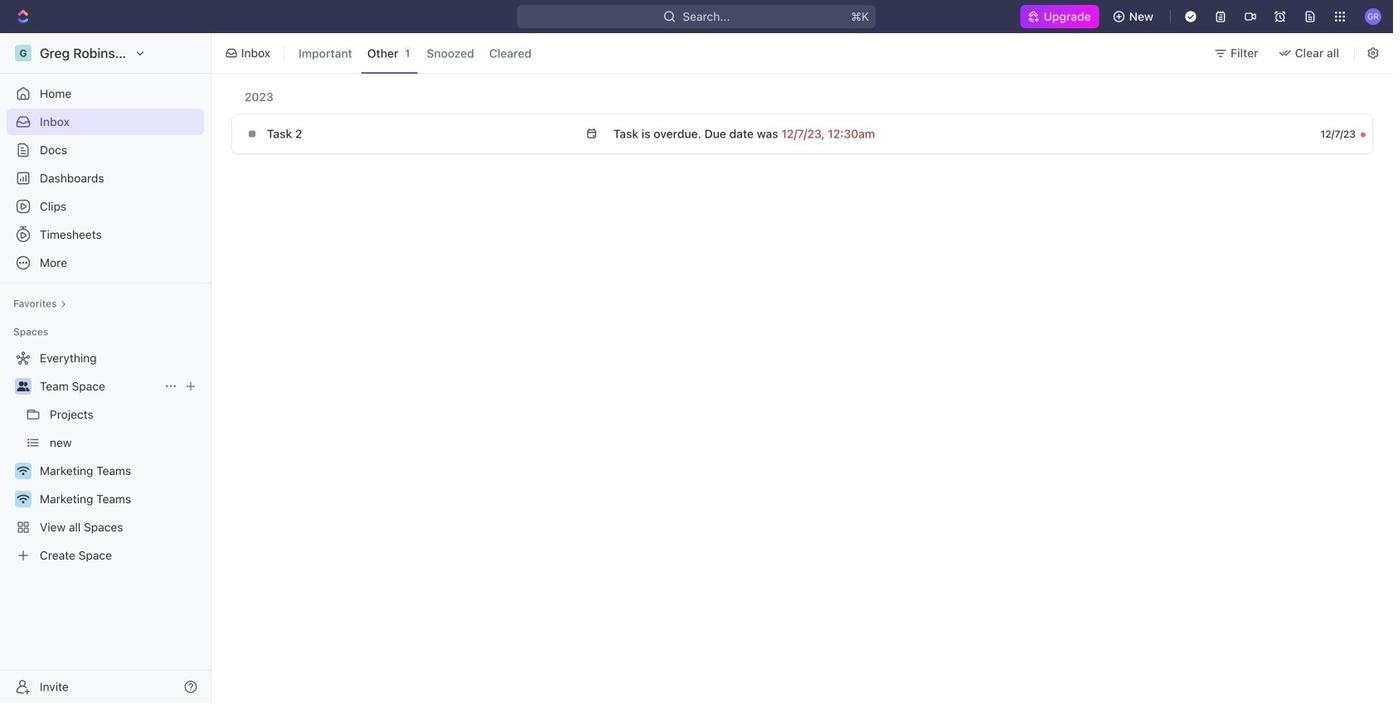 Task type: vqa. For each thing, say whether or not it's contained in the screenshot.
Greg Robinson'S Workspace, , element
yes



Task type: describe. For each thing, give the bounding box(es) containing it.
user group image
[[17, 382, 29, 392]]

1 wifi image from the top
[[17, 466, 29, 476]]

tree inside sidebar navigation
[[7, 345, 204, 569]]

unread image
[[1361, 132, 1366, 137]]



Task type: locate. For each thing, give the bounding box(es) containing it.
sidebar navigation
[[0, 33, 215, 703]]

wifi image
[[17, 466, 29, 476], [17, 494, 29, 504]]

greg robinson's workspace, , element
[[15, 45, 32, 61]]

2 wifi image from the top
[[17, 494, 29, 504]]

tree
[[7, 345, 204, 569]]

tab list
[[290, 30, 541, 76]]

0 vertical spatial wifi image
[[17, 466, 29, 476]]

1 vertical spatial wifi image
[[17, 494, 29, 504]]



